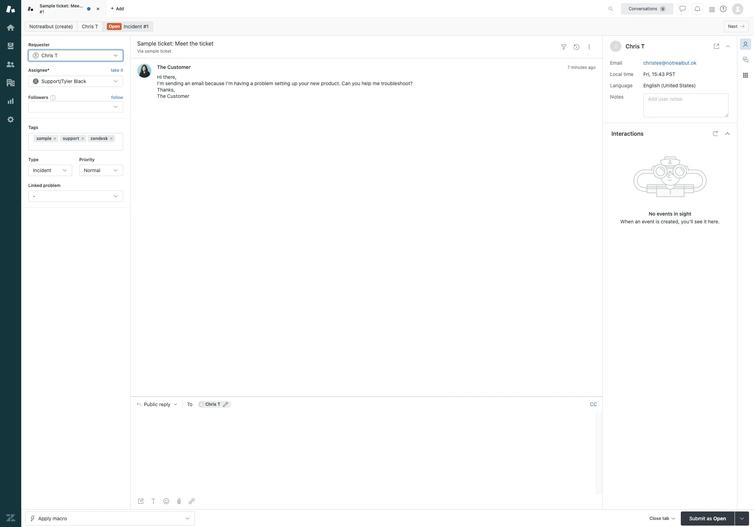 Task type: vqa. For each thing, say whether or not it's contained in the screenshot.
Main element
yes



Task type: describe. For each thing, give the bounding box(es) containing it.
it inside take it button
[[121, 68, 123, 73]]

linked problem
[[28, 183, 61, 188]]

chris t inside chris t link
[[82, 23, 98, 29]]

can
[[342, 81, 351, 87]]

macro
[[53, 516, 67, 522]]

support
[[63, 136, 79, 141]]

apply macro
[[38, 516, 67, 522]]

type
[[28, 157, 39, 162]]

incident for incident #1
[[124, 23, 142, 29]]

an inside hi there, i'm sending an email because i'm having a problem setting up your new product. can you help me troubleshoot? thanks, the customer
[[185, 81, 191, 87]]

2 i'm from the left
[[226, 81, 233, 87]]

Subject field
[[136, 39, 557, 48]]

close tab
[[650, 516, 670, 522]]

local time
[[611, 71, 634, 77]]

chris inside chris t link
[[82, 23, 94, 29]]

ticket inside sample ticket: meet the ticket #1
[[90, 3, 102, 9]]

1 the from the top
[[157, 64, 166, 70]]

(united
[[662, 82, 679, 88]]

events image
[[574, 44, 580, 50]]

fri, 15:43 pst
[[644, 71, 676, 77]]

product.
[[321, 81, 341, 87]]

minutes
[[572, 65, 588, 70]]

close
[[650, 516, 662, 522]]

public
[[144, 402, 158, 408]]

help
[[362, 81, 372, 87]]

cc button
[[591, 402, 598, 408]]

reporting image
[[6, 97, 15, 106]]

main element
[[0, 0, 21, 528]]

apply
[[38, 516, 51, 522]]

thanks,
[[157, 87, 175, 93]]

followers element
[[28, 101, 123, 113]]

assignee*
[[28, 68, 49, 73]]

next
[[729, 24, 738, 29]]

sample ticket: meet the ticket #1
[[40, 3, 102, 14]]

here.
[[709, 219, 721, 225]]

remove image for sample
[[53, 137, 57, 141]]

created,
[[662, 219, 680, 225]]

priority
[[79, 157, 95, 162]]

tab
[[663, 516, 670, 522]]

support / tyler black
[[41, 78, 86, 84]]

chris t up time
[[626, 43, 645, 50]]

info on adding followers image
[[50, 95, 56, 101]]

1 horizontal spatial close image
[[726, 44, 732, 49]]

linked
[[28, 183, 42, 188]]

there,
[[163, 74, 177, 80]]

notes
[[611, 94, 624, 100]]

submit
[[690, 516, 706, 522]]

requester
[[28, 42, 50, 47]]

7
[[568, 65, 571, 70]]

apps image
[[744, 73, 749, 78]]

cc
[[591, 402, 598, 408]]

0 vertical spatial customer
[[168, 64, 191, 70]]

chris t inside 'requester' "element"
[[41, 53, 58, 59]]

#1 inside secondary element
[[144, 23, 149, 29]]

me
[[373, 81, 380, 87]]

notrealbut (create) button
[[25, 22, 78, 32]]

zendesk
[[91, 136, 108, 141]]

because
[[205, 81, 225, 87]]

customer inside hi there, i'm sending an email because i'm having a problem setting up your new product. can you help me troubleshoot? thanks, the customer
[[167, 93, 190, 99]]

15:43
[[653, 71, 666, 77]]

conversations button
[[622, 3, 674, 14]]

zendesk products image
[[710, 7, 715, 12]]

events
[[658, 211, 673, 217]]

7 minutes ago text field
[[568, 65, 596, 70]]

remove image
[[109, 137, 114, 141]]

close tab button
[[647, 512, 679, 527]]

tyler
[[61, 78, 73, 84]]

1 vertical spatial open
[[714, 516, 727, 522]]

Add user notes text field
[[644, 93, 729, 117]]

you
[[352, 81, 361, 87]]

no events in sight when an event is created, you'll see it here.
[[621, 211, 721, 225]]

get started image
[[6, 23, 15, 32]]

assignee* element
[[28, 76, 123, 87]]

chris inside 'requester' "element"
[[41, 53, 53, 59]]

1 vertical spatial ticket
[[160, 49, 172, 54]]

an inside no events in sight when an event is created, you'll see it here.
[[636, 219, 641, 225]]

hi there, i'm sending an email because i'm having a problem setting up your new product. can you help me troubleshoot? thanks, the customer
[[157, 74, 413, 99]]

followers
[[28, 95, 48, 100]]

states)
[[680, 82, 697, 88]]

take it button
[[111, 67, 123, 74]]

ticket:
[[56, 3, 69, 9]]

add attachment image
[[176, 499, 182, 505]]

pst
[[667, 71, 676, 77]]

the customer link
[[157, 64, 191, 70]]

7 minutes ago
[[568, 65, 596, 70]]

time
[[624, 71, 634, 77]]

interactions
[[612, 131, 644, 137]]

reply
[[159, 402, 171, 408]]

notifications image
[[695, 6, 701, 12]]

ticket actions image
[[587, 44, 593, 50]]

normal button
[[79, 165, 123, 176]]

format text image
[[151, 499, 157, 505]]

hide composer image
[[364, 394, 370, 400]]

setting
[[275, 81, 291, 87]]

language
[[611, 82, 633, 88]]

t inside "element"
[[55, 53, 58, 59]]



Task type: locate. For each thing, give the bounding box(es) containing it.
1 vertical spatial incident
[[33, 167, 51, 173]]

filter image
[[562, 44, 567, 50]]

english (united states)
[[644, 82, 697, 88]]

1 horizontal spatial #1
[[144, 23, 149, 29]]

it inside no events in sight when an event is created, you'll see it here.
[[705, 219, 708, 225]]

meet
[[71, 3, 81, 9]]

(create)
[[55, 23, 73, 29]]

sight
[[680, 211, 692, 217]]

up
[[292, 81, 298, 87]]

1 horizontal spatial incident
[[124, 23, 142, 29]]

insert emojis image
[[164, 499, 169, 505]]

1 horizontal spatial open
[[714, 516, 727, 522]]

draft mode image
[[138, 499, 144, 505]]

1 vertical spatial problem
[[43, 183, 61, 188]]

incident inside popup button
[[33, 167, 51, 173]]

tab containing sample ticket: meet the ticket
[[21, 0, 106, 18]]

hi
[[157, 74, 162, 80]]

customers image
[[6, 60, 15, 69]]

black
[[74, 78, 86, 84]]

0 horizontal spatial incident
[[33, 167, 51, 173]]

0 horizontal spatial an
[[185, 81, 191, 87]]

public reply button
[[131, 398, 183, 412]]

1 vertical spatial sample
[[36, 136, 52, 141]]

problem inside hi there, i'm sending an email because i'm having a problem setting up your new product. can you help me troubleshoot? thanks, the customer
[[255, 81, 274, 87]]

chris t down requester
[[41, 53, 58, 59]]

Public reply composer text field
[[134, 412, 595, 427]]

chris t right the christee@notrealbut.ok icon
[[206, 402, 221, 408]]

avatar image
[[137, 64, 152, 78]]

the
[[82, 3, 89, 9]]

christee@notrealbut.ok
[[644, 60, 697, 66]]

chris t link
[[77, 22, 103, 32]]

email
[[611, 60, 623, 66]]

ago
[[589, 65, 596, 70]]

sample
[[145, 49, 159, 54], [36, 136, 52, 141]]

incident down type
[[33, 167, 51, 173]]

take
[[111, 68, 119, 73]]

the down thanks,
[[157, 93, 166, 99]]

open
[[109, 24, 120, 29], [714, 516, 727, 522]]

new
[[311, 81, 320, 87]]

1 vertical spatial customer
[[167, 93, 190, 99]]

sample right via
[[145, 49, 159, 54]]

troubleshoot?
[[382, 81, 413, 87]]

ticket up the customer
[[160, 49, 172, 54]]

conversations
[[629, 6, 658, 11]]

chris t down the
[[82, 23, 98, 29]]

0 vertical spatial the
[[157, 64, 166, 70]]

incident for incident
[[33, 167, 51, 173]]

0 horizontal spatial it
[[121, 68, 123, 73]]

0 vertical spatial it
[[121, 68, 123, 73]]

add
[[116, 6, 124, 11]]

having
[[234, 81, 249, 87]]

you'll
[[682, 219, 694, 225]]

sending
[[166, 81, 184, 87]]

requester element
[[28, 50, 123, 61]]

0 vertical spatial incident
[[124, 23, 142, 29]]

0 horizontal spatial open
[[109, 24, 120, 29]]

close image right the view more details image
[[726, 44, 732, 49]]

the up hi
[[157, 64, 166, 70]]

remove image
[[53, 137, 57, 141], [81, 137, 85, 141]]

user image
[[614, 44, 619, 49], [615, 45, 618, 48]]

0 horizontal spatial problem
[[43, 183, 61, 188]]

customer up there,
[[168, 64, 191, 70]]

the customer
[[157, 64, 191, 70]]

displays possible ticket submission types image
[[740, 516, 746, 522]]

problem down the incident popup button
[[43, 183, 61, 188]]

0 horizontal spatial close image
[[95, 5, 102, 12]]

open inside secondary element
[[109, 24, 120, 29]]

your
[[299, 81, 309, 87]]

view more details image
[[715, 44, 720, 49]]

1 horizontal spatial sample
[[145, 49, 159, 54]]

tags
[[28, 125, 38, 130]]

0 horizontal spatial ticket
[[90, 3, 102, 9]]

english
[[644, 82, 661, 88]]

1 horizontal spatial problem
[[255, 81, 274, 87]]

problem
[[255, 81, 274, 87], [43, 183, 61, 188]]

an
[[185, 81, 191, 87], [636, 219, 641, 225]]

remove image for support
[[81, 137, 85, 141]]

chris
[[82, 23, 94, 29], [626, 43, 641, 50], [41, 53, 53, 59], [206, 402, 217, 408]]

i'm
[[157, 81, 164, 87], [226, 81, 233, 87]]

chris up time
[[626, 43, 641, 50]]

add button
[[106, 0, 128, 17]]

1 horizontal spatial an
[[636, 219, 641, 225]]

0 horizontal spatial remove image
[[53, 137, 57, 141]]

0 vertical spatial sample
[[145, 49, 159, 54]]

ticket
[[90, 3, 102, 9], [160, 49, 172, 54]]

incident #1
[[124, 23, 149, 29]]

0 horizontal spatial sample
[[36, 136, 52, 141]]

problem right a
[[255, 81, 274, 87]]

remove image right support
[[81, 137, 85, 141]]

close image
[[95, 5, 102, 12], [726, 44, 732, 49]]

button displays agent's chat status as invisible. image
[[681, 6, 686, 12]]

support
[[41, 78, 60, 84]]

notrealbut
[[29, 23, 54, 29]]

linked problem element
[[28, 191, 123, 202]]

1 vertical spatial the
[[157, 93, 166, 99]]

1 horizontal spatial ticket
[[160, 49, 172, 54]]

2 the from the top
[[157, 93, 166, 99]]

get help image
[[721, 6, 727, 12]]

1 i'm from the left
[[157, 81, 164, 87]]

when
[[621, 219, 634, 225]]

sample
[[40, 3, 55, 9]]

close image inside tabs 'tab list'
[[95, 5, 102, 12]]

a
[[251, 81, 253, 87]]

chris right the christee@notrealbut.ok icon
[[206, 402, 217, 408]]

it
[[121, 68, 123, 73], [705, 219, 708, 225]]

0 vertical spatial close image
[[95, 5, 102, 12]]

notrealbut (create)
[[29, 23, 73, 29]]

chris down requester
[[41, 53, 53, 59]]

normal
[[84, 167, 100, 173]]

local
[[611, 71, 623, 77]]

remove image left support
[[53, 137, 57, 141]]

to
[[187, 402, 193, 408]]

next button
[[725, 21, 750, 32]]

via sample ticket
[[137, 49, 172, 54]]

tab
[[21, 0, 106, 18]]

admin image
[[6, 115, 15, 124]]

zendesk image
[[6, 514, 15, 523]]

0 vertical spatial problem
[[255, 81, 274, 87]]

i'm left having
[[226, 81, 233, 87]]

via
[[137, 49, 144, 54]]

incident button
[[28, 165, 72, 176]]

1 horizontal spatial remove image
[[81, 137, 85, 141]]

the inside hi there, i'm sending an email because i'm having a problem setting up your new product. can you help me troubleshoot? thanks, the customer
[[157, 93, 166, 99]]

1 vertical spatial #1
[[144, 23, 149, 29]]

take it
[[111, 68, 123, 73]]

customer context image
[[744, 41, 749, 47]]

0 horizontal spatial i'm
[[157, 81, 164, 87]]

i'm down hi
[[157, 81, 164, 87]]

zendesk support image
[[6, 5, 15, 14]]

as
[[708, 516, 713, 522]]

t inside secondary element
[[95, 23, 98, 29]]

1 vertical spatial it
[[705, 219, 708, 225]]

sample down tags
[[36, 136, 52, 141]]

customer
[[168, 64, 191, 70], [167, 93, 190, 99]]

2 remove image from the left
[[81, 137, 85, 141]]

close image right the
[[95, 5, 102, 12]]

organizations image
[[6, 78, 15, 87]]

1 remove image from the left
[[53, 137, 57, 141]]

1 vertical spatial close image
[[726, 44, 732, 49]]

1 vertical spatial an
[[636, 219, 641, 225]]

customer down sending on the left top of the page
[[167, 93, 190, 99]]

open right as
[[714, 516, 727, 522]]

fri,
[[644, 71, 651, 77]]

#1 up via
[[144, 23, 149, 29]]

0 vertical spatial ticket
[[90, 3, 102, 9]]

submit as open
[[690, 516, 727, 522]]

see
[[695, 219, 703, 225]]

#1 inside sample ticket: meet the ticket #1
[[40, 9, 44, 14]]

email
[[192, 81, 204, 87]]

0 vertical spatial #1
[[40, 9, 44, 14]]

0 vertical spatial open
[[109, 24, 120, 29]]

no
[[650, 211, 656, 217]]

edit user image
[[223, 403, 228, 408]]

0 vertical spatial an
[[185, 81, 191, 87]]

it right the see
[[705, 219, 708, 225]]

1 horizontal spatial it
[[705, 219, 708, 225]]

incident down add
[[124, 23, 142, 29]]

add link (cmd k) image
[[189, 499, 195, 505]]

#1 down sample
[[40, 9, 44, 14]]

incident inside secondary element
[[124, 23, 142, 29]]

tabs tab list
[[21, 0, 602, 18]]

event
[[643, 219, 655, 225]]

follow button
[[111, 95, 123, 101]]

an left event
[[636, 219, 641, 225]]

open down add dropdown button
[[109, 24, 120, 29]]

an left email
[[185, 81, 191, 87]]

/
[[60, 78, 61, 84]]

secondary element
[[21, 19, 755, 34]]

chris down the
[[82, 23, 94, 29]]

0 horizontal spatial #1
[[40, 9, 44, 14]]

views image
[[6, 41, 15, 51]]

-
[[33, 193, 35, 199]]

ticket right the
[[90, 3, 102, 9]]

it right 'take'
[[121, 68, 123, 73]]

incident
[[124, 23, 142, 29], [33, 167, 51, 173]]

1 horizontal spatial i'm
[[226, 81, 233, 87]]

christee@notrealbut.ok image
[[199, 402, 204, 408]]

in
[[675, 211, 679, 217]]



